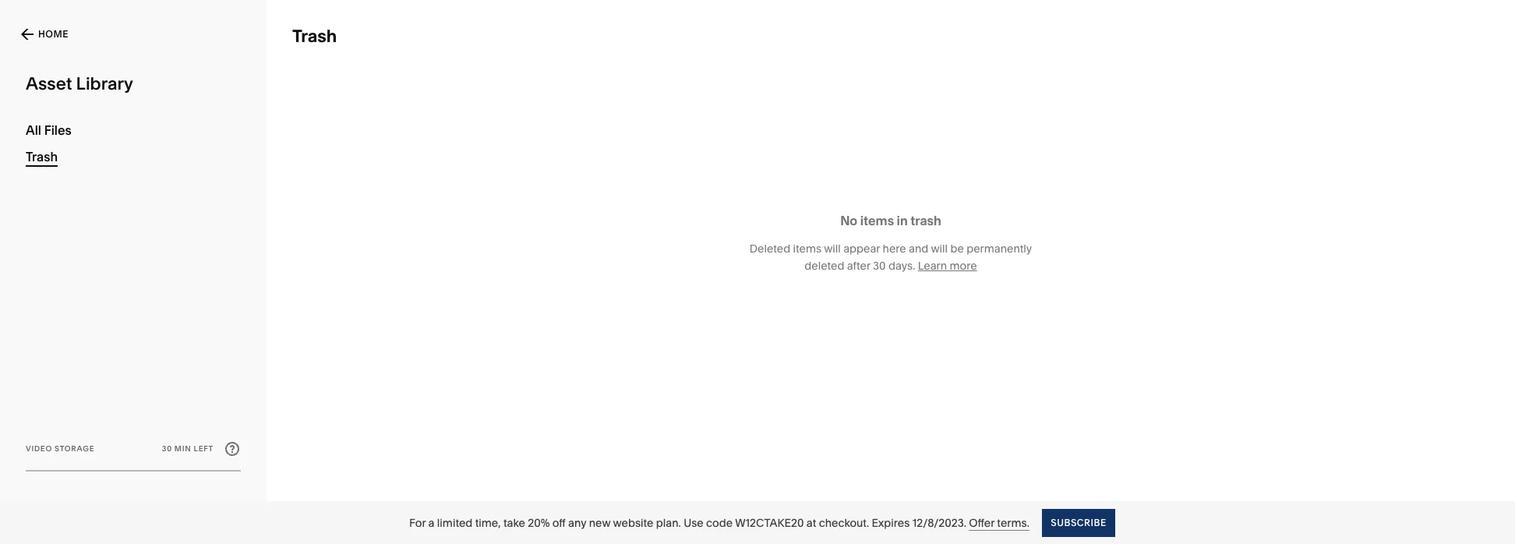 Task type: describe. For each thing, give the bounding box(es) containing it.
no items in trash
[[841, 213, 942, 228]]

website
[[613, 516, 654, 530]]

learn more
[[918, 259, 978, 273]]

offer
[[970, 516, 995, 530]]

in
[[897, 213, 908, 228]]

all files
[[26, 122, 72, 138]]

for
[[409, 516, 426, 530]]

here
[[883, 242, 907, 256]]

library
[[76, 73, 133, 94]]

checkout.
[[819, 516, 870, 530]]

take
[[504, 516, 525, 530]]

home
[[38, 28, 69, 40]]

off
[[553, 516, 566, 530]]

after
[[847, 259, 871, 273]]

video storage
[[26, 444, 95, 453]]

files
[[44, 122, 72, 138]]

and
[[909, 242, 929, 256]]

a
[[429, 516, 435, 530]]

0 horizontal spatial trash
[[26, 149, 58, 165]]

plan.
[[656, 516, 681, 530]]

learn
[[918, 259, 948, 273]]

asset
[[26, 73, 72, 94]]

code
[[707, 516, 733, 530]]

2 will from the left
[[931, 242, 948, 256]]

all
[[26, 122, 41, 138]]

use
[[684, 516, 704, 530]]

deleted
[[750, 242, 791, 256]]

items for trash
[[861, 213, 895, 228]]

left
[[194, 444, 214, 453]]

min
[[175, 444, 191, 453]]

expires
[[872, 516, 910, 530]]

any
[[568, 516, 587, 530]]

for a limited time, take 20% off any new website plan. use code w12ctake20 at checkout. expires 12/8/2023. offer terms.
[[409, 516, 1030, 530]]

appear
[[844, 242, 881, 256]]

1 will from the left
[[824, 242, 841, 256]]



Task type: locate. For each thing, give the bounding box(es) containing it.
will left the be
[[931, 242, 948, 256]]

deleted items will appear here and will be permanently deleted after 30 days.
[[750, 242, 1033, 273]]

storage
[[55, 444, 95, 453]]

deleted
[[805, 259, 845, 273]]

0 horizontal spatial will
[[824, 242, 841, 256]]

30 min left
[[162, 444, 214, 453]]

1 horizontal spatial trash
[[292, 26, 337, 47]]

20%
[[528, 516, 550, 530]]

will up deleted at right
[[824, 242, 841, 256]]

30 right the after at the right of the page
[[873, 259, 886, 273]]

items
[[861, 213, 895, 228], [793, 242, 822, 256]]

items up deleted at right
[[793, 242, 822, 256]]

offer terms. link
[[970, 516, 1030, 531]]

trash
[[292, 26, 337, 47], [26, 149, 58, 165]]

items left in
[[861, 213, 895, 228]]

1 vertical spatial trash
[[26, 149, 58, 165]]

subscribe button
[[1042, 509, 1115, 537]]

0 vertical spatial items
[[861, 213, 895, 228]]

subscribe
[[1051, 517, 1107, 528]]

at
[[807, 516, 817, 530]]

limited
[[437, 516, 473, 530]]

items inside deleted items will appear here and will be permanently deleted after 30 days.
[[793, 242, 822, 256]]

no
[[841, 213, 858, 228]]

be
[[951, 242, 964, 256]]

0 horizontal spatial items
[[793, 242, 822, 256]]

permanently
[[967, 242, 1033, 256]]

1 horizontal spatial will
[[931, 242, 948, 256]]

terms.
[[998, 516, 1030, 530]]

1 vertical spatial 30
[[162, 444, 172, 453]]

days.
[[889, 259, 916, 273]]

12/8/2023.
[[913, 516, 967, 530]]

w12ctake20
[[735, 516, 804, 530]]

more
[[950, 259, 978, 273]]

30
[[873, 259, 886, 273], [162, 444, 172, 453]]

1 vertical spatial items
[[793, 242, 822, 256]]

will
[[824, 242, 841, 256], [931, 242, 948, 256]]

0 vertical spatial trash
[[292, 26, 337, 47]]

time,
[[475, 516, 501, 530]]

trash
[[911, 213, 942, 228]]

items for no items in trash
[[793, 242, 822, 256]]

video
[[26, 444, 52, 453]]

0 vertical spatial 30
[[873, 259, 886, 273]]

1 horizontal spatial 30
[[873, 259, 886, 273]]

new
[[589, 516, 611, 530]]

30 inside deleted items will appear here and will be permanently deleted after 30 days.
[[873, 259, 886, 273]]

1 horizontal spatial items
[[861, 213, 895, 228]]

learn more link
[[918, 259, 978, 273]]

home button
[[21, 0, 241, 69]]

asset library
[[26, 73, 133, 94]]

30 left the 'min'
[[162, 444, 172, 453]]

0 horizontal spatial 30
[[162, 444, 172, 453]]



Task type: vqa. For each thing, say whether or not it's contained in the screenshot.
the will to the bottom
no



